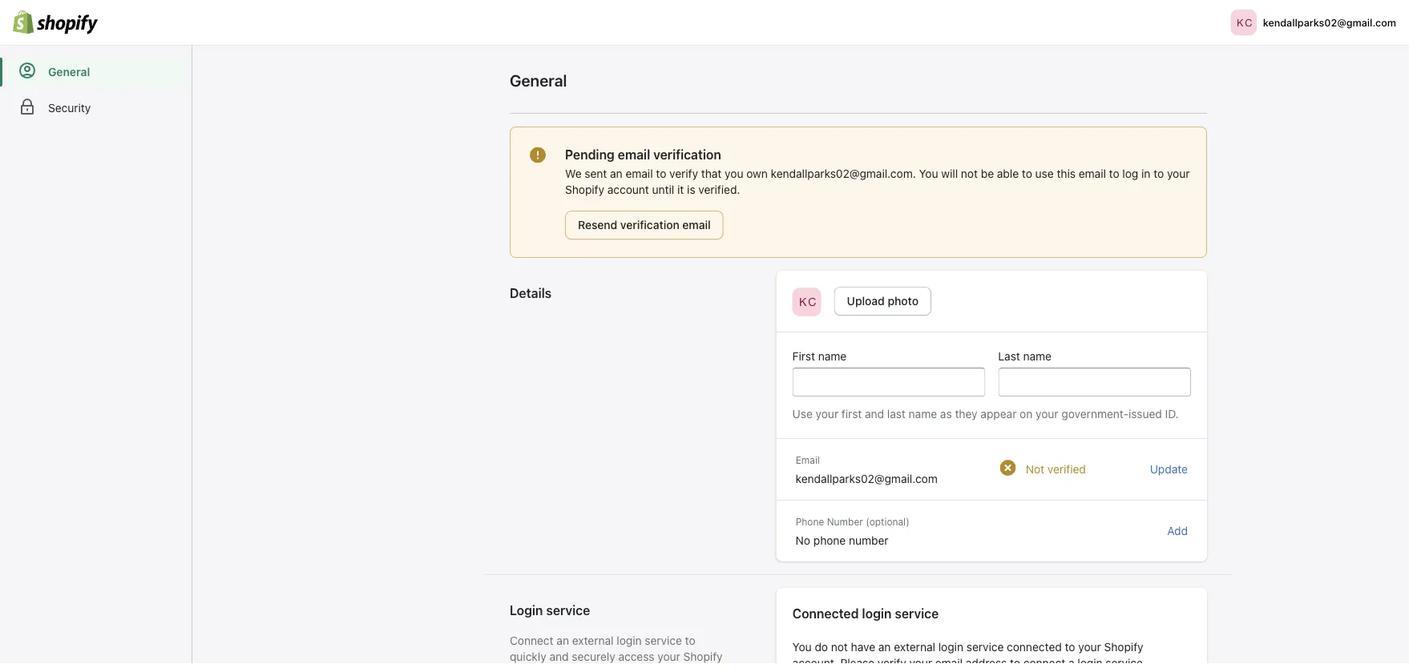 Task type: vqa. For each thing, say whether or not it's contained in the screenshot.
Timezone to the left
no



Task type: describe. For each thing, give the bounding box(es) containing it.
shopify inside we sent an email to verify that you own kendallparks02@gmail.com. you will not be able to use this email to log in to your shopify account until it is verified.
[[565, 183, 605, 196]]

shopify image
[[13, 10, 98, 35]]

id.
[[1165, 408, 1179, 421]]

email right this
[[1079, 167, 1106, 180]]

size 20 image
[[530, 147, 546, 163]]

email inside you do not have an external login service connected to your shopify account. please verify your email address to connect a login service.
[[935, 657, 963, 665]]

external inside connect an external login service to quickly and securely access your shopif
[[572, 635, 614, 648]]

verify inside we sent an email to verify that you own kendallparks02@gmail.com. you will not be able to use this email to log in to your shopify account until it is verified.
[[670, 167, 698, 180]]

kendallparks02@gmail.com.
[[771, 167, 916, 180]]

not
[[1026, 463, 1045, 476]]

login service
[[510, 603, 590, 619]]

access
[[619, 651, 655, 664]]

no
[[796, 534, 811, 548]]

update button
[[1150, 462, 1188, 478]]

phone
[[796, 516, 824, 528]]

service inside you do not have an external login service connected to your shopify account. please verify your email address to connect a login service.
[[967, 641, 1004, 654]]

upload
[[847, 295, 885, 308]]

verified
[[1048, 463, 1086, 476]]

connected login service
[[793, 607, 939, 622]]

as
[[940, 408, 952, 421]]

your inside we sent an email to verify that you own kendallparks02@gmail.com. you will not be able to use this email to log in to your shopify account until it is verified.
[[1167, 167, 1190, 180]]

connected
[[1007, 641, 1062, 654]]

1 horizontal spatial and
[[865, 408, 884, 421]]

name for last name
[[1023, 350, 1052, 363]]

is
[[687, 183, 696, 196]]

connect an external login service to quickly and securely access your shopif
[[510, 635, 723, 665]]

pending
[[565, 147, 615, 162]]

service up you do not have an external login service connected to your shopify account. please verify your email address to connect a login service. at the bottom right of the page
[[895, 607, 939, 622]]

0 horizontal spatial general
[[48, 65, 90, 79]]

we
[[565, 167, 582, 180]]

general link
[[6, 58, 185, 87]]

service.
[[1106, 657, 1146, 665]]

this
[[1057, 167, 1076, 180]]

not inside we sent an email to verify that you own kendallparks02@gmail.com. you will not be able to use this email to log in to your shopify account until it is verified.
[[961, 167, 978, 180]]

until
[[652, 183, 675, 196]]

details
[[510, 286, 552, 301]]

1 horizontal spatial kendallparks02@gmail.com
[[1263, 17, 1397, 28]]

quickly
[[510, 651, 547, 664]]

not verified
[[1026, 463, 1086, 476]]

your right connected
[[1079, 641, 1101, 654]]

have
[[851, 641, 876, 654]]

connect
[[510, 635, 554, 648]]

number
[[827, 516, 863, 528]]

email down is
[[683, 218, 711, 232]]

0 vertical spatial verification
[[654, 147, 721, 162]]

(optional)
[[866, 516, 910, 528]]

government-
[[1062, 408, 1129, 421]]

add button
[[1167, 524, 1188, 540]]

color warning image
[[1000, 460, 1016, 476]]

you inside you do not have an external login service connected to your shopify account. please verify your email address to connect a login service.
[[793, 641, 812, 654]]

verify inside you do not have an external login service connected to your shopify account. please verify your email address to connect a login service.
[[878, 657, 907, 665]]

connect
[[1024, 657, 1066, 665]]

sent
[[585, 167, 607, 180]]

account
[[608, 183, 649, 196]]

an inside we sent an email to verify that you own kendallparks02@gmail.com. you will not be able to use this email to log in to your shopify account until it is verified.
[[610, 167, 623, 180]]

log
[[1123, 167, 1139, 180]]

upload photo button
[[834, 287, 932, 316]]

verified.
[[699, 183, 740, 196]]

to inside connect an external login service to quickly and securely access your shopif
[[685, 635, 696, 648]]

upload photo
[[847, 295, 919, 308]]

email up account
[[618, 147, 650, 162]]

they
[[955, 408, 978, 421]]

photo
[[888, 295, 919, 308]]

your right on
[[1036, 408, 1059, 421]]

an inside you do not have an external login service connected to your shopify account. please verify your email address to connect a login service.
[[879, 641, 891, 654]]

use
[[1036, 167, 1054, 180]]

phone number (optional) no phone number
[[796, 516, 910, 548]]



Task type: locate. For each thing, give the bounding box(es) containing it.
please
[[841, 657, 875, 665]]

0 horizontal spatial not
[[831, 641, 848, 654]]

0 horizontal spatial and
[[550, 651, 569, 664]]

shopify
[[565, 183, 605, 196], [1104, 641, 1144, 654]]

an
[[610, 167, 623, 180], [557, 635, 569, 648], [879, 641, 891, 654]]

you up "account."
[[793, 641, 812, 654]]

0 vertical spatial verify
[[670, 167, 698, 180]]

that
[[701, 167, 722, 180]]

1 horizontal spatial not
[[961, 167, 978, 180]]

connected
[[793, 607, 859, 622]]

service right 'login'
[[546, 603, 590, 619]]

email
[[796, 455, 820, 466]]

add
[[1167, 525, 1188, 538]]

your
[[1167, 167, 1190, 180], [816, 408, 839, 421], [1036, 408, 1059, 421], [1079, 641, 1101, 654], [658, 651, 680, 664], [910, 657, 932, 665]]

securely
[[572, 651, 615, 664]]

1 horizontal spatial an
[[610, 167, 623, 180]]

1 horizontal spatial general
[[510, 71, 567, 90]]

on
[[1020, 408, 1033, 421]]

0 horizontal spatial kc
[[799, 295, 818, 309]]

1 vertical spatial verification
[[620, 218, 680, 232]]

external right "have"
[[894, 641, 936, 654]]

an up account
[[610, 167, 623, 180]]

login
[[510, 603, 543, 619]]

you
[[919, 167, 938, 180], [793, 641, 812, 654]]

you left will
[[919, 167, 938, 180]]

first
[[842, 408, 862, 421]]

1 horizontal spatial verify
[[878, 657, 907, 665]]

first name
[[793, 350, 847, 363]]

kc
[[1237, 16, 1254, 28], [799, 295, 818, 309]]

be
[[981, 167, 994, 180]]

1 horizontal spatial you
[[919, 167, 938, 180]]

email down "pending email verification"
[[626, 167, 653, 180]]

first
[[793, 350, 815, 363]]

and left 'last'
[[865, 408, 884, 421]]

resend verification email link
[[565, 211, 724, 240]]

verification
[[654, 147, 721, 162], [620, 218, 680, 232]]

you
[[725, 167, 744, 180]]

1 vertical spatial not
[[831, 641, 848, 654]]

own
[[747, 167, 768, 180]]

1 horizontal spatial kc
[[1237, 16, 1254, 28]]

0 vertical spatial kc
[[1237, 16, 1254, 28]]

kendallparks02@gmail.com
[[1263, 17, 1397, 28], [796, 473, 938, 486]]

last name
[[998, 350, 1052, 363]]

First name text field
[[793, 368, 986, 397]]

phone
[[814, 534, 846, 548]]

0 horizontal spatial kendallparks02@gmail.com
[[796, 473, 938, 486]]

2 horizontal spatial an
[[879, 641, 891, 654]]

1 vertical spatial and
[[550, 651, 569, 664]]

1 vertical spatial you
[[793, 641, 812, 654]]

your right 'in'
[[1167, 167, 1190, 180]]

1 horizontal spatial shopify
[[1104, 641, 1144, 654]]

verify up it
[[670, 167, 698, 180]]

0 vertical spatial you
[[919, 167, 938, 180]]

0 horizontal spatial verify
[[670, 167, 698, 180]]

email
[[618, 147, 650, 162], [626, 167, 653, 180], [1079, 167, 1106, 180], [683, 218, 711, 232], [935, 657, 963, 665]]

external inside you do not have an external login service connected to your shopify account. please verify your email address to connect a login service.
[[894, 641, 936, 654]]

not inside you do not have an external login service connected to your shopify account. please verify your email address to connect a login service.
[[831, 641, 848, 654]]

0 vertical spatial shopify
[[565, 183, 605, 196]]

you inside we sent an email to verify that you own kendallparks02@gmail.com. you will not be able to use this email to log in to your shopify account until it is verified.
[[919, 167, 938, 180]]

0 horizontal spatial name
[[818, 350, 847, 363]]

shopify up service. on the right of page
[[1104, 641, 1144, 654]]

login inside connect an external login service to quickly and securely access your shopif
[[617, 635, 642, 648]]

resend
[[578, 218, 618, 232]]

in
[[1142, 167, 1151, 180]]

last
[[998, 350, 1020, 363]]

1 horizontal spatial name
[[909, 408, 937, 421]]

1 vertical spatial kc
[[799, 295, 818, 309]]

name for first name
[[818, 350, 847, 363]]

service up the access
[[645, 635, 682, 648]]

general up security
[[48, 65, 90, 79]]

an right "have"
[[879, 641, 891, 654]]

0 horizontal spatial external
[[572, 635, 614, 648]]

shopify down sent in the top left of the page
[[565, 183, 605, 196]]

name
[[818, 350, 847, 363], [1023, 350, 1052, 363], [909, 408, 937, 421]]

update
[[1150, 463, 1188, 476]]

use
[[793, 408, 813, 421]]

0 horizontal spatial an
[[557, 635, 569, 648]]

number
[[849, 534, 889, 548]]

address
[[966, 657, 1007, 665]]

last
[[887, 408, 906, 421]]

resend verification email
[[578, 218, 711, 232]]

will
[[941, 167, 958, 180]]

to
[[656, 167, 667, 180], [1022, 167, 1032, 180], [1109, 167, 1120, 180], [1154, 167, 1164, 180], [685, 635, 696, 648], [1065, 641, 1076, 654], [1010, 657, 1021, 665]]

name left as
[[909, 408, 937, 421]]

email left address
[[935, 657, 963, 665]]

0 horizontal spatial you
[[793, 641, 812, 654]]

0 vertical spatial and
[[865, 408, 884, 421]]

able
[[997, 167, 1019, 180]]

login
[[862, 607, 892, 622], [617, 635, 642, 648], [939, 641, 964, 654], [1078, 657, 1103, 665]]

security
[[48, 101, 91, 115]]

pending email verification
[[565, 147, 721, 162]]

issued
[[1129, 408, 1162, 421]]

your right the access
[[658, 651, 680, 664]]

1 vertical spatial kendallparks02@gmail.com
[[796, 473, 938, 486]]

not right do
[[831, 641, 848, 654]]

0 horizontal spatial shopify
[[565, 183, 605, 196]]

security link
[[6, 94, 185, 123]]

not left be
[[961, 167, 978, 180]]

verify right please
[[878, 657, 907, 665]]

1 horizontal spatial external
[[894, 641, 936, 654]]

general
[[48, 65, 90, 79], [510, 71, 567, 90]]

verification up that
[[654, 147, 721, 162]]

and
[[865, 408, 884, 421], [550, 651, 569, 664]]

use your first and last name as they appear on your government-issued id.
[[793, 408, 1179, 421]]

0 vertical spatial not
[[961, 167, 978, 180]]

1 vertical spatial verify
[[878, 657, 907, 665]]

verify
[[670, 167, 698, 180], [878, 657, 907, 665]]

your right please
[[910, 657, 932, 665]]

your right 'use'
[[816, 408, 839, 421]]

an inside connect an external login service to quickly and securely access your shopif
[[557, 635, 569, 648]]

we sent an email to verify that you own kendallparks02@gmail.com. you will not be able to use this email to log in to your shopify account until it is verified.
[[565, 167, 1190, 196]]

0 vertical spatial kendallparks02@gmail.com
[[1263, 17, 1397, 28]]

external
[[572, 635, 614, 648], [894, 641, 936, 654]]

appear
[[981, 408, 1017, 421]]

not
[[961, 167, 978, 180], [831, 641, 848, 654]]

email kendallparks02@gmail.com
[[796, 455, 938, 486]]

external up securely
[[572, 635, 614, 648]]

an right connect
[[557, 635, 569, 648]]

name right last
[[1023, 350, 1052, 363]]

and inside connect an external login service to quickly and securely access your shopif
[[550, 651, 569, 664]]

you do not have an external login service connected to your shopify account. please verify your email address to connect a login service.
[[793, 641, 1146, 665]]

do
[[815, 641, 828, 654]]

shopify inside you do not have an external login service connected to your shopify account. please verify your email address to connect a login service.
[[1104, 641, 1144, 654]]

Last name text field
[[998, 368, 1191, 397]]

and right quickly
[[550, 651, 569, 664]]

service up address
[[967, 641, 1004, 654]]

your inside connect an external login service to quickly and securely access your shopif
[[658, 651, 680, 664]]

name right first
[[818, 350, 847, 363]]

a
[[1069, 657, 1075, 665]]

service
[[546, 603, 590, 619], [895, 607, 939, 622], [645, 635, 682, 648], [967, 641, 1004, 654]]

2 horizontal spatial name
[[1023, 350, 1052, 363]]

it
[[678, 183, 684, 196]]

verification down 'until'
[[620, 218, 680, 232]]

1 vertical spatial shopify
[[1104, 641, 1144, 654]]

general up the size 20 icon
[[510, 71, 567, 90]]

account.
[[793, 657, 838, 665]]

service inside connect an external login service to quickly and securely access your shopif
[[645, 635, 682, 648]]



